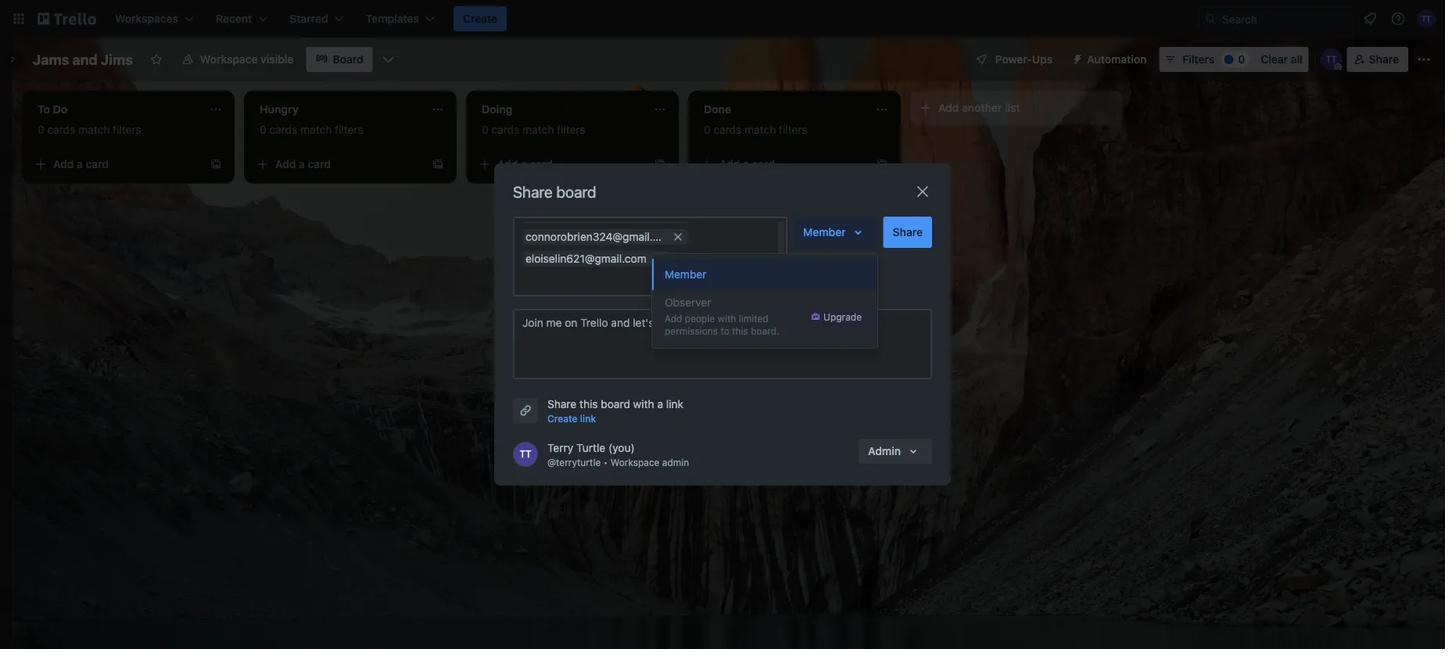 Task type: locate. For each thing, give the bounding box(es) containing it.
match for fourth 'add a card' button from the right
[[78, 123, 110, 136]]

all
[[1291, 53, 1303, 66]]

1 horizontal spatial member
[[803, 226, 846, 239]]

1 match from the left
[[78, 123, 110, 136]]

board up (you)
[[601, 398, 630, 411]]

with inside observer add people with limited permissions to this board.
[[718, 313, 736, 324]]

2 create from template… image from the left
[[654, 158, 666, 171]]

board up clarkrunnerman@gmail.com on the top of page
[[557, 182, 596, 201]]

this
[[732, 325, 748, 336], [580, 398, 598, 411]]

0 vertical spatial member
[[803, 226, 846, 239]]

visible
[[261, 53, 294, 66]]

member button
[[794, 217, 877, 248]]

add for 2nd 'add a card' button from left
[[275, 158, 296, 171]]

another
[[962, 101, 1002, 114]]

upgrade
[[824, 311, 862, 322]]

match
[[78, 123, 110, 136], [300, 123, 332, 136], [523, 123, 554, 136], [745, 123, 776, 136]]

share left show menu icon
[[1369, 53, 1399, 66]]

create inside button
[[463, 12, 498, 25]]

1 horizontal spatial board
[[601, 398, 630, 411]]

1 vertical spatial member
[[665, 268, 707, 281]]

2 match from the left
[[300, 123, 332, 136]]

board
[[557, 182, 596, 201], [601, 398, 630, 411]]

4 match from the left
[[745, 123, 776, 136]]

share up clarkrunnerman@gmail.com on the top of page
[[513, 182, 553, 201]]

create inside share this board with a link create link
[[548, 413, 578, 424]]

0 horizontal spatial create
[[463, 12, 498, 25]]

0 vertical spatial board
[[557, 182, 596, 201]]

1 vertical spatial board
[[601, 398, 630, 411]]

3 cards from the left
[[492, 123, 520, 136]]

2 horizontal spatial create from template… image
[[876, 158, 889, 171]]

clarkrunnerman@gmail.com
[[526, 208, 667, 221]]

1 add a card from the left
[[53, 158, 109, 171]]

customize views image
[[381, 52, 396, 67]]

a for 3rd 'add a card' button from the left
[[521, 158, 527, 171]]

1 horizontal spatial with
[[718, 313, 736, 324]]

1 vertical spatial share button
[[884, 217, 932, 248]]

3 card from the left
[[530, 158, 553, 171]]

3 filters from the left
[[557, 123, 586, 136]]

terry turtle (terryturtle) image right 'open information menu' icon
[[1417, 9, 1436, 28]]

board
[[333, 53, 363, 66]]

1 0 cards match filters from the left
[[38, 123, 141, 136]]

group
[[652, 254, 878, 348]]

share down close icon
[[893, 226, 923, 239]]

automation button
[[1065, 47, 1156, 72]]

with up 'to' on the bottom of the page
[[718, 313, 736, 324]]

turtle
[[576, 442, 606, 454]]

add a card for 2nd 'add a card' button from left
[[275, 158, 331, 171]]

cards for fourth 'add a card' button from the right
[[47, 123, 75, 136]]

with for limited
[[718, 313, 736, 324]]

add
[[939, 101, 959, 114], [53, 158, 74, 171], [275, 158, 296, 171], [497, 158, 518, 171], [720, 158, 740, 171], [665, 313, 682, 324]]

observer
[[665, 296, 711, 309]]

0 vertical spatial this
[[732, 325, 748, 336]]

add a card for 3rd 'add a card' button from the left
[[497, 158, 553, 171]]

2 add a card from the left
[[275, 158, 331, 171]]

with
[[718, 313, 736, 324], [633, 398, 654, 411]]

2 filters from the left
[[335, 123, 363, 136]]

link
[[666, 398, 684, 411], [580, 413, 596, 424]]

4 add a card from the left
[[720, 158, 775, 171]]

1 horizontal spatial create from template… image
[[654, 158, 666, 171]]

create button
[[454, 6, 507, 31]]

0 for 4th 'add a card' button
[[704, 123, 711, 136]]

3 0 cards match filters from the left
[[482, 123, 586, 136]]

4 cards from the left
[[714, 123, 742, 136]]

1 filters from the left
[[113, 123, 141, 136]]

board inside share this board with a link create link
[[601, 398, 630, 411]]

workspace left "visible"
[[200, 53, 258, 66]]

add for 4th 'add a card' button
[[720, 158, 740, 171]]

list
[[1005, 101, 1021, 114]]

power-ups
[[996, 53, 1053, 66]]

member up 'observer'
[[665, 268, 707, 281]]

search image
[[1205, 13, 1217, 25]]

create from template… image for 2nd 'add a card' button from left
[[432, 158, 444, 171]]

4 0 cards match filters from the left
[[704, 123, 808, 136]]

1 card from the left
[[86, 158, 109, 171]]

terry turtle (terryturtle) image right all
[[1321, 48, 1343, 70]]

create
[[463, 12, 498, 25], [548, 413, 578, 424]]

share inside share this board with a link create link
[[548, 398, 577, 411]]

create from template… image for 3rd 'add a card' button from the left
[[654, 158, 666, 171]]

this up turtle
[[580, 398, 598, 411]]

share up terry
[[548, 398, 577, 411]]

match for 2nd 'add a card' button from left
[[300, 123, 332, 136]]

clear
[[1261, 53, 1288, 66]]

1 cards from the left
[[47, 123, 75, 136]]

show menu image
[[1417, 52, 1432, 67]]

filters for fourth 'add a card' button from the right
[[113, 123, 141, 136]]

member inside member button
[[665, 268, 707, 281]]

add a card
[[53, 158, 109, 171], [275, 158, 331, 171], [497, 158, 553, 171], [720, 158, 775, 171]]

4 filters from the left
[[779, 123, 808, 136]]

filters
[[113, 123, 141, 136], [335, 123, 363, 136], [557, 123, 586, 136], [779, 123, 808, 136]]

(you)
[[609, 442, 635, 454]]

0 for 3rd 'add a card' button from the left
[[482, 123, 489, 136]]

close image
[[914, 182, 932, 201]]

0 cards match filters for 4th 'add a card' button
[[704, 123, 808, 136]]

card for fourth 'add a card' button from the right
[[86, 158, 109, 171]]

terry turtle (you) @terryturtle • workspace admin
[[548, 442, 689, 468]]

share button
[[1347, 47, 1409, 72], [884, 217, 932, 248]]

0 horizontal spatial this
[[580, 398, 598, 411]]

workspace inside button
[[200, 53, 258, 66]]

workspace down (you)
[[611, 457, 660, 468]]

1 create from template… image from the left
[[432, 158, 444, 171]]

member button
[[652, 259, 878, 290]]

0
[[1238, 53, 1245, 66], [38, 123, 44, 136], [260, 123, 266, 136], [482, 123, 489, 136], [704, 123, 711, 136]]

add for 3rd 'add a card' button from the left
[[497, 158, 518, 171]]

0 horizontal spatial terry turtle (terryturtle) image
[[1321, 48, 1343, 70]]

group containing member
[[652, 254, 878, 348]]

1 vertical spatial with
[[633, 398, 654, 411]]

add a card button
[[28, 152, 203, 177], [250, 152, 426, 177], [472, 152, 648, 177], [695, 152, 870, 177]]

share
[[1369, 53, 1399, 66], [513, 182, 553, 201], [893, 226, 923, 239], [548, 398, 577, 411]]

1 horizontal spatial share button
[[1347, 47, 1409, 72]]

terry
[[548, 442, 574, 454]]

switch to… image
[[11, 11, 27, 27]]

card
[[86, 158, 109, 171], [308, 158, 331, 171], [530, 158, 553, 171], [752, 158, 775, 171]]

2 add a card button from the left
[[250, 152, 426, 177]]

3 match from the left
[[523, 123, 554, 136]]

link up admin
[[666, 398, 684, 411]]

admin
[[662, 457, 689, 468]]

0 notifications image
[[1361, 9, 1380, 28]]

share board
[[513, 182, 596, 201]]

workspace inside terry turtle (you) @terryturtle • workspace admin
[[611, 457, 660, 468]]

3 create from template… image from the left
[[876, 158, 889, 171]]

2 card from the left
[[308, 158, 331, 171]]

connorobrien324@gmail.com
[[526, 230, 675, 243]]

0 horizontal spatial link
[[580, 413, 596, 424]]

a
[[77, 158, 83, 171], [299, 158, 305, 171], [521, 158, 527, 171], [743, 158, 749, 171], [657, 398, 663, 411]]

create from template… image
[[432, 158, 444, 171], [654, 158, 666, 171], [876, 158, 889, 171]]

add inside button
[[939, 101, 959, 114]]

1 horizontal spatial create
[[548, 413, 578, 424]]

4 add a card button from the left
[[695, 152, 870, 177]]

2 cards from the left
[[269, 123, 297, 136]]

0 cards match filters for 2nd 'add a card' button from left
[[260, 123, 363, 136]]

upgrade button
[[808, 309, 865, 325]]

with inside share this board with a link create link
[[633, 398, 654, 411]]

0 horizontal spatial member
[[665, 268, 707, 281]]

workspace
[[200, 53, 258, 66], [611, 457, 660, 468]]

0 horizontal spatial create from template… image
[[432, 158, 444, 171]]

0 cards match filters
[[38, 123, 141, 136], [260, 123, 363, 136], [482, 123, 586, 136], [704, 123, 808, 136]]

4 card from the left
[[752, 158, 775, 171]]

1 horizontal spatial terry turtle (terryturtle) image
[[1417, 9, 1436, 28]]

@terryturtle
[[548, 457, 601, 468]]

0 vertical spatial with
[[718, 313, 736, 324]]

link up turtle
[[580, 413, 596, 424]]

0 vertical spatial workspace
[[200, 53, 258, 66]]

1 vertical spatial workspace
[[611, 457, 660, 468]]

0 vertical spatial create
[[463, 12, 498, 25]]

1 horizontal spatial link
[[666, 398, 684, 411]]

0 vertical spatial terry turtle (terryturtle) image
[[1417, 9, 1436, 28]]

None text field
[[523, 270, 778, 292]]

card for 2nd 'add a card' button from left
[[308, 158, 331, 171]]

member inside member dropdown button
[[803, 226, 846, 239]]

share button down the 0 notifications icon on the top
[[1347, 47, 1409, 72]]

0 horizontal spatial share button
[[884, 217, 932, 248]]

filters for 3rd 'add a card' button from the left
[[557, 123, 586, 136]]

share button down close icon
[[884, 217, 932, 248]]

2 0 cards match filters from the left
[[260, 123, 363, 136]]

member up member button on the top
[[803, 226, 846, 239]]

0 horizontal spatial with
[[633, 398, 654, 411]]

0 horizontal spatial board
[[557, 182, 596, 201]]

1 horizontal spatial this
[[732, 325, 748, 336]]

clear all
[[1261, 53, 1303, 66]]

with up (you)
[[633, 398, 654, 411]]

add another list
[[939, 101, 1021, 114]]

terry turtle (terryturtle) image
[[1417, 9, 1436, 28], [1321, 48, 1343, 70]]

this right 'to' on the bottom of the page
[[732, 325, 748, 336]]

1 vertical spatial create
[[548, 413, 578, 424]]

0 horizontal spatial workspace
[[200, 53, 258, 66]]

add inside observer add people with limited permissions to this board.
[[665, 313, 682, 324]]

primary element
[[0, 0, 1445, 38]]

add a card for 4th 'add a card' button
[[720, 158, 775, 171]]

3 add a card from the left
[[497, 158, 553, 171]]

add a card for fourth 'add a card' button from the right
[[53, 158, 109, 171]]

member
[[803, 226, 846, 239], [665, 268, 707, 281]]

jams
[[33, 51, 69, 68]]

1 vertical spatial this
[[580, 398, 598, 411]]

1 horizontal spatial workspace
[[611, 457, 660, 468]]

cards
[[47, 123, 75, 136], [269, 123, 297, 136], [492, 123, 520, 136], [714, 123, 742, 136]]

3 add a card button from the left
[[472, 152, 648, 177]]



Task type: describe. For each thing, give the bounding box(es) containing it.
workspace visible button
[[172, 47, 303, 72]]

cards for 3rd 'add a card' button from the left
[[492, 123, 520, 136]]

automation
[[1087, 53, 1147, 66]]

Board name text field
[[25, 47, 141, 72]]

board.
[[751, 325, 780, 336]]

workspace visible
[[200, 53, 294, 66]]

1 vertical spatial terry turtle (terryturtle) image
[[1321, 48, 1343, 70]]

add another list button
[[910, 91, 1123, 125]]

terry turtle (terryturtle) image
[[513, 442, 538, 467]]

member for member dropdown button
[[803, 226, 846, 239]]

0 cards match filters for 3rd 'add a card' button from the left
[[482, 123, 586, 136]]

0 for 2nd 'add a card' button from left
[[260, 123, 266, 136]]

jims
[[101, 51, 133, 68]]

open information menu image
[[1391, 11, 1406, 27]]

with for a
[[633, 398, 654, 411]]

match for 3rd 'add a card' button from the left
[[523, 123, 554, 136]]

share this board with a link create link
[[548, 398, 684, 424]]

admin
[[868, 445, 901, 458]]

people
[[685, 313, 715, 324]]

filters for 2nd 'add a card' button from left
[[335, 123, 363, 136]]

a for 4th 'add a card' button
[[743, 158, 749, 171]]

1 vertical spatial link
[[580, 413, 596, 424]]

member for member button on the top
[[665, 268, 707, 281]]

0 for fourth 'add a card' button from the right
[[38, 123, 44, 136]]

sm image
[[1065, 47, 1087, 69]]

0 cards match filters for fourth 'add a card' button from the right
[[38, 123, 141, 136]]

power-
[[996, 53, 1032, 66]]

terry turtle (terryturtle) image inside primary element
[[1417, 9, 1436, 28]]

card for 4th 'add a card' button
[[752, 158, 775, 171]]

observer add people with limited permissions to this board.
[[665, 296, 780, 336]]

match for 4th 'add a card' button
[[745, 123, 776, 136]]

cards for 2nd 'add a card' button from left
[[269, 123, 297, 136]]

a for 2nd 'add a card' button from left
[[299, 158, 305, 171]]

cards for 4th 'add a card' button
[[714, 123, 742, 136]]

filters for 4th 'add a card' button
[[779, 123, 808, 136]]

filters
[[1183, 53, 1215, 66]]

clear all button
[[1255, 47, 1309, 72]]

admin button
[[859, 439, 932, 464]]

a for fourth 'add a card' button from the right
[[77, 158, 83, 171]]

0 vertical spatial link
[[666, 398, 684, 411]]

this inside share this board with a link create link
[[580, 398, 598, 411]]

0 vertical spatial share button
[[1347, 47, 1409, 72]]

board link
[[306, 47, 373, 72]]

limited
[[739, 313, 769, 324]]

eloiselin621@gmail.com
[[526, 252, 647, 265]]

add for "add another list" button at the top right
[[939, 101, 959, 114]]

1 add a card button from the left
[[28, 152, 203, 177]]

create link button
[[548, 411, 596, 426]]

create from template… image for 4th 'add a card' button
[[876, 158, 889, 171]]

to
[[721, 325, 730, 336]]

this inside observer add people with limited permissions to this board.
[[732, 325, 748, 336]]

ups
[[1032, 53, 1053, 66]]

create from template… image
[[210, 158, 222, 171]]

power-ups button
[[964, 47, 1062, 72]]

star or unstar board image
[[150, 53, 163, 66]]

permissions
[[665, 325, 718, 336]]

Search field
[[1217, 7, 1354, 31]]

jams and jims
[[33, 51, 133, 68]]

add for fourth 'add a card' button from the right
[[53, 158, 74, 171]]

Join me on Trello and let's work together on this board! text field
[[513, 309, 932, 379]]

a inside share this board with a link create link
[[657, 398, 663, 411]]

•
[[604, 457, 608, 468]]

and
[[72, 51, 98, 68]]

card for 3rd 'add a card' button from the left
[[530, 158, 553, 171]]



Task type: vqa. For each thing, say whether or not it's contained in the screenshot.
1-on-1 Meeting Agenda's "starred icon"
no



